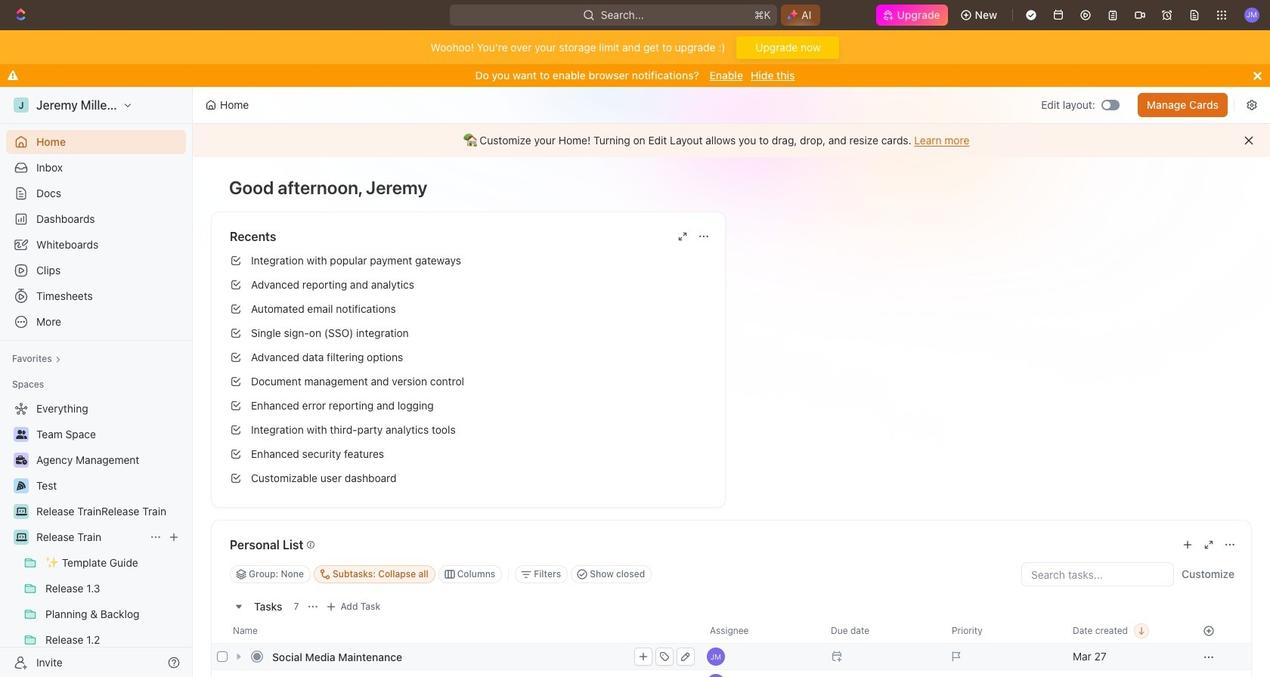 Task type: describe. For each thing, give the bounding box(es) containing it.
sidebar navigation
[[0, 87, 196, 678]]

jeremy miller's workspace, , element
[[14, 98, 29, 113]]

2 laptop code image from the top
[[16, 533, 27, 542]]



Task type: vqa. For each thing, say whether or not it's contained in the screenshot.
the right the 1
no



Task type: locate. For each thing, give the bounding box(es) containing it.
1 vertical spatial laptop code image
[[16, 533, 27, 542]]

0 vertical spatial laptop code image
[[16, 507, 27, 516]]

laptop code image
[[16, 507, 27, 516], [16, 533, 27, 542]]

user group image
[[16, 430, 27, 439]]

pizza slice image
[[17, 482, 26, 491]]

1 laptop code image from the top
[[16, 507, 27, 516]]

alert
[[193, 124, 1270, 157]]

tree inside sidebar navigation
[[6, 397, 186, 678]]

business time image
[[16, 456, 27, 465]]

tree
[[6, 397, 186, 678]]

Search tasks... text field
[[1022, 563, 1174, 586]]



